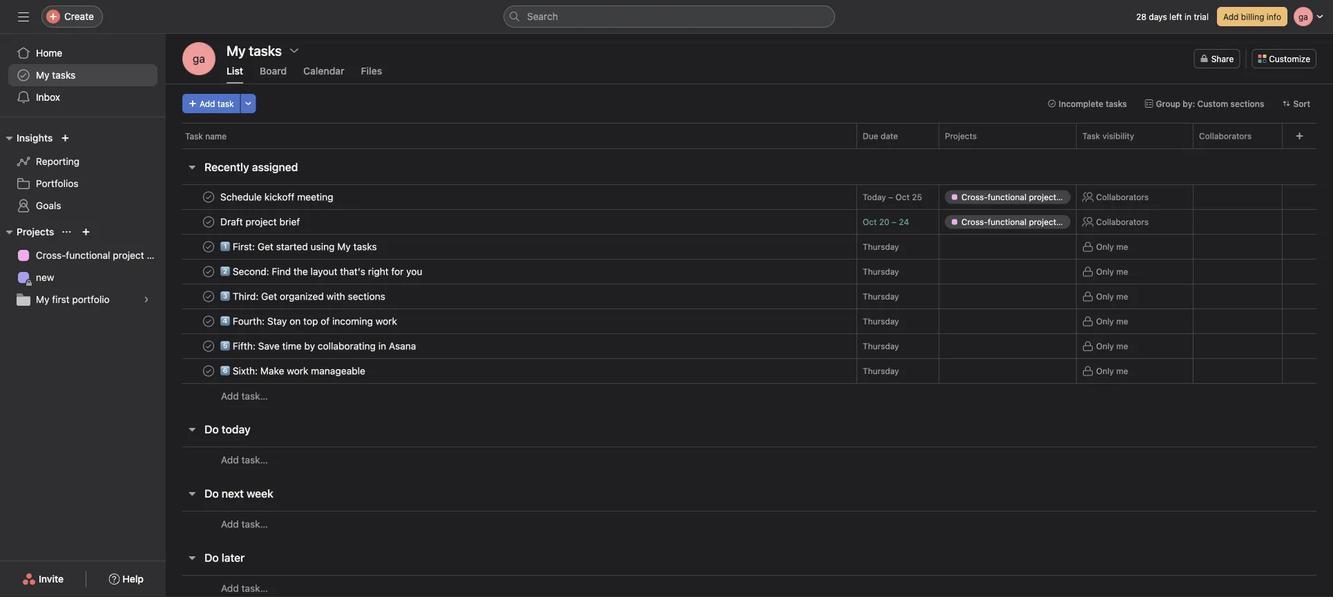 Task type: describe. For each thing, give the bounding box(es) containing it.
my first portfolio link
[[8, 289, 157, 311]]

28
[[1136, 12, 1147, 21]]

0 vertical spatial –
[[888, 192, 893, 202]]

portfolios link
[[8, 173, 157, 195]]

add down 'do today' button
[[221, 454, 239, 466]]

do today
[[204, 423, 251, 436]]

recently assigned
[[204, 161, 298, 174]]

calendar link
[[303, 65, 344, 84]]

me for linked projects for 3️⃣ third: get organized with sections cell
[[1116, 292, 1128, 301]]

reporting link
[[8, 151, 157, 173]]

2️⃣ second: find the layout that's right for you cell
[[166, 259, 857, 285]]

0 vertical spatial oct
[[896, 192, 910, 202]]

by:
[[1183, 99, 1195, 108]]

days
[[1149, 12, 1167, 21]]

add task… button for next
[[221, 517, 268, 532]]

Draft project brief text field
[[218, 215, 304, 229]]

board link
[[260, 65, 287, 84]]

week
[[247, 487, 273, 500]]

thursday for the 2️⃣ second: find the layout that's right for you cell
[[863, 267, 899, 277]]

1 vertical spatial –
[[892, 217, 897, 227]]

only me for linked projects for 4️⃣ fourth: stay on top of incoming work cell
[[1096, 317, 1128, 326]]

visibility
[[1102, 131, 1134, 141]]

projects inside row
[[945, 131, 977, 141]]

completed checkbox for 1️⃣ first: get started using my tasks text field
[[200, 239, 217, 255]]

my first portfolio
[[36, 294, 110, 305]]

new link
[[8, 267, 157, 289]]

show options, current sort, top image
[[62, 228, 71, 236]]

incomplete
[[1059, 99, 1103, 108]]

add task
[[200, 99, 234, 108]]

projects element
[[0, 220, 166, 314]]

today
[[863, 192, 886, 202]]

portfolio
[[72, 294, 110, 305]]

home link
[[8, 42, 157, 64]]

cross-functional project plan
[[36, 250, 166, 261]]

see details, my first portfolio image
[[142, 296, 151, 304]]

thursday for 1️⃣ first: get started using my tasks cell
[[863, 242, 899, 252]]

trial
[[1194, 12, 1209, 21]]

ga
[[193, 52, 205, 65]]

2️⃣ Second: Find the layout that's right for you text field
[[218, 265, 426, 279]]

completed image for 6️⃣ sixth: make work manageable text box
[[200, 363, 217, 380]]

later
[[222, 552, 245, 565]]

add task… for today
[[221, 454, 268, 466]]

create button
[[41, 6, 103, 28]]

reporting
[[36, 156, 80, 167]]

tasks for my tasks
[[52, 69, 76, 81]]

today
[[222, 423, 251, 436]]

recently
[[204, 161, 249, 174]]

next
[[222, 487, 244, 500]]

completed checkbox for collaborators
[[200, 189, 217, 205]]

insights
[[17, 132, 53, 144]]

only for linked projects for 5️⃣ fifth: save time by collaborating in asana cell
[[1096, 342, 1114, 351]]

thursday for 3️⃣ third: get organized with sections "cell"
[[863, 292, 899, 301]]

insights element
[[0, 126, 166, 220]]

in
[[1185, 12, 1191, 21]]

do next week button
[[204, 481, 273, 506]]

add inside button
[[200, 99, 215, 108]]

1 add task… row from the top
[[166, 383, 1333, 409]]

only for linked projects for 6️⃣ sixth: make work manageable cell
[[1096, 366, 1114, 376]]

tasks for incomplete tasks
[[1106, 99, 1127, 108]]

list link
[[227, 65, 243, 84]]

row containing today
[[166, 183, 1333, 211]]

list
[[227, 65, 243, 77]]

group by: custom sections button
[[1139, 94, 1270, 113]]

only me for linked projects for 5️⃣ fifth: save time by collaborating in asana cell
[[1096, 342, 1128, 351]]

linked projects for 6️⃣ sixth: make work manageable cell
[[939, 358, 1077, 384]]

add task… row for do later
[[166, 575, 1333, 597]]

task… for today
[[241, 454, 268, 466]]

first
[[52, 294, 70, 305]]

my for my tasks
[[36, 69, 49, 81]]

task name
[[185, 131, 227, 141]]

invite
[[39, 574, 64, 585]]

0 horizontal spatial oct
[[863, 217, 877, 227]]

cross-functional project plan link
[[8, 245, 166, 267]]

collaborators for 25
[[1096, 192, 1149, 202]]

add inside button
[[1223, 12, 1239, 21]]

ga button
[[182, 42, 215, 75]]

me for linked projects for 2️⃣ second: find the layout that's right for you cell
[[1116, 267, 1128, 277]]

task for task visibility
[[1082, 131, 1100, 141]]

help
[[122, 574, 144, 585]]

add billing info button
[[1217, 7, 1287, 26]]

portfolios
[[36, 178, 78, 189]]

customize button
[[1252, 49, 1316, 68]]

project
[[113, 250, 144, 261]]

3️⃣ third: get organized with sections cell
[[166, 284, 857, 309]]

custom
[[1197, 99, 1228, 108]]

oct 20 – 24
[[863, 217, 909, 227]]

add inside header recently assigned tree grid
[[221, 391, 239, 402]]

home
[[36, 47, 62, 59]]

plan
[[147, 250, 166, 261]]

collapse task list for this section image for do today
[[186, 424, 198, 435]]

insights button
[[0, 130, 53, 146]]

draft project brief cell
[[166, 209, 857, 235]]

do for do next week
[[204, 487, 219, 500]]

group
[[1156, 99, 1180, 108]]

sections
[[1230, 99, 1264, 108]]

search button
[[504, 6, 835, 28]]

calendar
[[303, 65, 344, 77]]

24
[[899, 217, 909, 227]]

add task… button inside header recently assigned tree grid
[[221, 389, 268, 404]]

task… for later
[[241, 583, 268, 594]]

hide sidebar image
[[18, 11, 29, 22]]

thursday for 6️⃣ sixth: make work manageable cell
[[863, 366, 899, 376]]

date
[[881, 131, 898, 141]]

details image
[[840, 317, 848, 326]]

linked projects for 2️⃣ second: find the layout that's right for you cell
[[939, 259, 1077, 285]]

1️⃣ first: get started using my tasks cell
[[166, 234, 857, 260]]

incomplete tasks
[[1059, 99, 1127, 108]]

only me for linked projects for 2️⃣ second: find the layout that's right for you cell
[[1096, 267, 1128, 277]]

share
[[1211, 54, 1234, 64]]

today – oct 25
[[863, 192, 922, 202]]

billing
[[1241, 12, 1264, 21]]

header recently assigned tree grid
[[166, 183, 1333, 409]]

Schedule kickoff meeting text field
[[218, 190, 337, 204]]

add billing info
[[1223, 12, 1281, 21]]

name
[[205, 131, 227, 141]]

only me for linked projects for 6️⃣ sixth: make work manageable cell
[[1096, 366, 1128, 376]]

thursday for 4️⃣ fourth: stay on top of incoming work cell
[[863, 317, 899, 326]]

task visibility
[[1082, 131, 1134, 141]]

add task… button for later
[[221, 581, 268, 596]]

0 vertical spatial collaborators
[[1199, 131, 1252, 141]]

task name column header
[[182, 123, 861, 148]]

global element
[[0, 34, 166, 117]]

completed checkbox for 2️⃣ second: find the layout that's right for you text box
[[200, 263, 217, 280]]

cross-
[[36, 250, 66, 261]]

thursday for 5️⃣ fifth: save time by collaborating in asana cell
[[863, 342, 899, 351]]

collapse task list for this section image for do later
[[186, 553, 198, 564]]

linked projects for 1️⃣ first: get started using my tasks cell
[[939, 234, 1077, 260]]

files
[[361, 65, 382, 77]]

my tasks
[[227, 42, 282, 58]]

6️⃣ sixth: make work manageable cell
[[166, 358, 857, 384]]

28 days left in trial
[[1136, 12, 1209, 21]]



Task type: locate. For each thing, give the bounding box(es) containing it.
projects
[[945, 131, 977, 141], [17, 226, 54, 238]]

add task… down today on the left of the page
[[221, 454, 268, 466]]

4 add task… button from the top
[[221, 581, 268, 596]]

share button
[[1194, 49, 1240, 68]]

2 vertical spatial collapse task list for this section image
[[186, 553, 198, 564]]

my tasks
[[36, 69, 76, 81]]

add up 'do today' button
[[221, 391, 239, 402]]

4 add task… from the top
[[221, 583, 268, 594]]

my inside projects element
[[36, 294, 49, 305]]

20
[[879, 217, 889, 227]]

task left name
[[185, 131, 203, 141]]

completed checkbox inside schedule kickoff meeting cell
[[200, 189, 217, 205]]

1 horizontal spatial projects
[[945, 131, 977, 141]]

completed checkbox inside 4️⃣ fourth: stay on top of incoming work cell
[[200, 313, 217, 330]]

more actions image
[[244, 99, 253, 108]]

2 vertical spatial collaborators
[[1096, 217, 1149, 227]]

4 task… from the top
[[241, 583, 268, 594]]

– right today
[[888, 192, 893, 202]]

linked projects for 4️⃣ fourth: stay on top of incoming work cell
[[939, 309, 1077, 334]]

1 completed image from the top
[[200, 214, 217, 230]]

projects button
[[0, 224, 54, 240]]

completed checkbox for draft project brief text box
[[200, 214, 217, 230]]

completed image for draft project brief text box
[[200, 214, 217, 230]]

1 vertical spatial projects
[[17, 226, 54, 238]]

tasks
[[52, 69, 76, 81], [1106, 99, 1127, 108]]

1️⃣ First: Get started using My tasks text field
[[218, 240, 381, 254]]

only me for linked projects for 1️⃣ first: get started using my tasks 'cell' on the right top of the page
[[1096, 242, 1128, 252]]

3 add task… row from the top
[[166, 511, 1333, 537]]

Completed checkbox
[[200, 189, 217, 205], [200, 288, 217, 305]]

3 thursday from the top
[[863, 292, 899, 301]]

2 add task… row from the top
[[166, 447, 1333, 473]]

0 vertical spatial completed image
[[200, 189, 217, 205]]

task… down week
[[241, 519, 268, 530]]

3 me from the top
[[1116, 292, 1128, 301]]

2 add task… from the top
[[221, 454, 268, 466]]

1 horizontal spatial oct
[[896, 192, 910, 202]]

– left 24
[[892, 217, 897, 227]]

add down later
[[221, 583, 239, 594]]

task left visibility
[[1082, 131, 1100, 141]]

1 my from the top
[[36, 69, 49, 81]]

due date
[[863, 131, 898, 141]]

me for linked projects for 1️⃣ first: get started using my tasks 'cell' on the right top of the page
[[1116, 242, 1128, 252]]

functional
[[66, 250, 110, 261]]

1 vertical spatial completed checkbox
[[200, 288, 217, 305]]

add task… button up today on the left of the page
[[221, 389, 268, 404]]

add
[[1223, 12, 1239, 21], [200, 99, 215, 108], [221, 391, 239, 402], [221, 454, 239, 466], [221, 519, 239, 530], [221, 583, 239, 594]]

completed checkbox down recently
[[200, 189, 217, 205]]

5️⃣ Fifth: Save time by collaborating in Asana text field
[[218, 339, 420, 353]]

do next week
[[204, 487, 273, 500]]

add task… down later
[[221, 583, 268, 594]]

4️⃣ Fourth: Stay on top of incoming work text field
[[218, 315, 401, 328]]

me for linked projects for 5️⃣ fifth: save time by collaborating in asana cell
[[1116, 342, 1128, 351]]

1 completed image from the top
[[200, 189, 217, 205]]

left
[[1169, 12, 1182, 21]]

1 vertical spatial collaborators
[[1096, 192, 1149, 202]]

incomplete tasks button
[[1041, 94, 1133, 113]]

3 only me from the top
[[1096, 292, 1128, 301]]

completed checkbox inside draft project brief "cell"
[[200, 214, 217, 230]]

4️⃣ fourth: stay on top of incoming work cell
[[166, 309, 857, 334]]

completed image inside 5️⃣ fifth: save time by collaborating in asana cell
[[200, 338, 217, 355]]

5 me from the top
[[1116, 342, 1128, 351]]

completed checkbox right see details, my first portfolio icon
[[200, 288, 217, 305]]

task… inside header recently assigned tree grid
[[241, 391, 268, 402]]

completed checkbox inside 1️⃣ first: get started using my tasks cell
[[200, 239, 217, 255]]

1 horizontal spatial task
[[1082, 131, 1100, 141]]

0 vertical spatial do
[[204, 423, 219, 436]]

info
[[1267, 12, 1281, 21]]

1 vertical spatial collapse task list for this section image
[[186, 488, 198, 499]]

goals link
[[8, 195, 157, 217]]

25
[[912, 192, 922, 202]]

oct
[[896, 192, 910, 202], [863, 217, 877, 227]]

1 only me from the top
[[1096, 242, 1128, 252]]

2 task… from the top
[[241, 454, 268, 466]]

3 collapse task list for this section image from the top
[[186, 553, 198, 564]]

assigned
[[252, 161, 298, 174]]

1 vertical spatial do
[[204, 487, 219, 500]]

0 horizontal spatial tasks
[[52, 69, 76, 81]]

tasks inside dropdown button
[[1106, 99, 1127, 108]]

completed image for 3️⃣ third: get organized with sections text box
[[200, 288, 217, 305]]

0 horizontal spatial task
[[185, 131, 203, 141]]

do later
[[204, 552, 245, 565]]

only for linked projects for 4️⃣ fourth: stay on top of incoming work cell
[[1096, 317, 1114, 326]]

completed checkbox for only me
[[200, 288, 217, 305]]

linked projects for 5️⃣ fifth: save time by collaborating in asana cell
[[939, 334, 1077, 359]]

3 task… from the top
[[241, 519, 268, 530]]

inbox link
[[8, 86, 157, 108]]

completed image inside draft project brief "cell"
[[200, 214, 217, 230]]

task… up week
[[241, 454, 268, 466]]

2 completed image from the top
[[200, 239, 217, 255]]

oct left the 20
[[863, 217, 877, 227]]

0 vertical spatial collapse task list for this section image
[[186, 424, 198, 435]]

5 completed image from the top
[[200, 363, 217, 380]]

1 task from the left
[[185, 131, 203, 141]]

2 thursday from the top
[[863, 267, 899, 277]]

0 vertical spatial tasks
[[52, 69, 76, 81]]

completed image for 5️⃣ fifth: save time by collaborating in asana text box
[[200, 338, 217, 355]]

4 me from the top
[[1116, 317, 1128, 326]]

4 only from the top
[[1096, 317, 1114, 326]]

collaborators for 24
[[1096, 217, 1149, 227]]

3 add task… from the top
[[221, 519, 268, 530]]

do for do today
[[204, 423, 219, 436]]

my up inbox
[[36, 69, 49, 81]]

completed image inside the 2️⃣ second: find the layout that's right for you cell
[[200, 263, 217, 280]]

task
[[185, 131, 203, 141], [1082, 131, 1100, 141]]

add task… down do next week button
[[221, 519, 268, 530]]

invite button
[[13, 567, 73, 592]]

6 only me from the top
[[1096, 366, 1128, 376]]

add task… up today on the left of the page
[[221, 391, 268, 402]]

1 collapse task list for this section image from the top
[[186, 424, 198, 435]]

collapse task list for this section image left "next"
[[186, 488, 198, 499]]

completed image for 2️⃣ second: find the layout that's right for you text box
[[200, 263, 217, 280]]

1 do from the top
[[204, 423, 219, 436]]

add task… for next
[[221, 519, 268, 530]]

completed checkbox inside 3️⃣ third: get organized with sections "cell"
[[200, 288, 217, 305]]

row
[[166, 123, 1333, 148], [182, 148, 1316, 149], [166, 183, 1333, 211], [166, 208, 1333, 236], [166, 233, 1333, 261], [166, 258, 1333, 286], [166, 283, 1333, 310], [166, 308, 1333, 335], [166, 333, 1333, 360], [166, 357, 1333, 385]]

only me for linked projects for 3️⃣ third: get organized with sections cell
[[1096, 292, 1128, 301]]

–
[[888, 192, 893, 202], [892, 217, 897, 227]]

search list box
[[504, 6, 835, 28]]

5 only me from the top
[[1096, 342, 1128, 351]]

1 completed checkbox from the top
[[200, 189, 217, 205]]

my
[[36, 69, 49, 81], [36, 294, 49, 305]]

2 me from the top
[[1116, 267, 1128, 277]]

row containing oct 20
[[166, 208, 1333, 236]]

0 vertical spatial projects
[[945, 131, 977, 141]]

sort button
[[1276, 94, 1316, 113]]

me for linked projects for 4️⃣ fourth: stay on top of incoming work cell
[[1116, 317, 1128, 326]]

6 completed checkbox from the top
[[200, 363, 217, 380]]

3 completed image from the top
[[200, 313, 217, 330]]

4 completed image from the top
[[200, 338, 217, 355]]

linked projects for 3️⃣ third: get organized with sections cell
[[939, 284, 1077, 309]]

0 horizontal spatial projects
[[17, 226, 54, 238]]

customize
[[1269, 54, 1310, 64]]

completed image
[[200, 189, 217, 205], [200, 239, 217, 255], [200, 263, 217, 280]]

2 add task… button from the top
[[221, 453, 268, 468]]

add task… row for do today
[[166, 447, 1333, 473]]

2 completed checkbox from the top
[[200, 288, 217, 305]]

task
[[217, 99, 234, 108]]

me
[[1116, 242, 1128, 252], [1116, 267, 1128, 277], [1116, 292, 1128, 301], [1116, 317, 1128, 326], [1116, 342, 1128, 351], [1116, 366, 1128, 376]]

my for my first portfolio
[[36, 294, 49, 305]]

completed checkbox for 5️⃣ fifth: save time by collaborating in asana text box
[[200, 338, 217, 355]]

5 only from the top
[[1096, 342, 1114, 351]]

row containing task name
[[166, 123, 1333, 148]]

completed image for 4️⃣ fourth: stay on top of incoming work text box
[[200, 313, 217, 330]]

due
[[863, 131, 878, 141]]

2 completed checkbox from the top
[[200, 239, 217, 255]]

create
[[64, 11, 94, 22]]

schedule kickoff meeting cell
[[166, 184, 857, 210]]

only for linked projects for 1️⃣ first: get started using my tasks 'cell' on the right top of the page
[[1096, 242, 1114, 252]]

add task… button down do next week button
[[221, 517, 268, 532]]

move tasks between sections image
[[815, 317, 823, 326]]

only for linked projects for 2️⃣ second: find the layout that's right for you cell
[[1096, 267, 1114, 277]]

2 task from the left
[[1082, 131, 1100, 141]]

add field image
[[1295, 132, 1304, 140]]

add task… row for do next week
[[166, 511, 1333, 537]]

5️⃣ fifth: save time by collaborating in asana cell
[[166, 334, 857, 359]]

5 thursday from the top
[[863, 342, 899, 351]]

tasks down home in the left of the page
[[52, 69, 76, 81]]

add left task
[[200, 99, 215, 108]]

task… up today on the left of the page
[[241, 391, 268, 402]]

do left later
[[204, 552, 219, 565]]

add task… row
[[166, 383, 1333, 409], [166, 447, 1333, 473], [166, 511, 1333, 537], [166, 575, 1333, 597]]

3 completed image from the top
[[200, 263, 217, 280]]

add down "next"
[[221, 519, 239, 530]]

2 completed image from the top
[[200, 288, 217, 305]]

6️⃣ Sixth: Make work manageable text field
[[218, 364, 369, 378]]

oct left 25
[[896, 192, 910, 202]]

1 vertical spatial completed image
[[200, 239, 217, 255]]

4 only me from the top
[[1096, 317, 1128, 326]]

files link
[[361, 65, 382, 84]]

completed checkbox inside 6️⃣ sixth: make work manageable cell
[[200, 363, 217, 380]]

completed checkbox inside 5️⃣ fifth: save time by collaborating in asana cell
[[200, 338, 217, 355]]

1 me from the top
[[1116, 242, 1128, 252]]

do later button
[[204, 546, 245, 571]]

me for linked projects for 6️⃣ sixth: make work manageable cell
[[1116, 366, 1128, 376]]

4 thursday from the top
[[863, 317, 899, 326]]

6 only from the top
[[1096, 366, 1114, 376]]

2 collapse task list for this section image from the top
[[186, 488, 198, 499]]

add task… for later
[[221, 583, 268, 594]]

3 only from the top
[[1096, 292, 1114, 301]]

task…
[[241, 391, 268, 402], [241, 454, 268, 466], [241, 519, 268, 530], [241, 583, 268, 594]]

projects inside dropdown button
[[17, 226, 54, 238]]

2 do from the top
[[204, 487, 219, 500]]

completed image for 1️⃣ first: get started using my tasks text field
[[200, 239, 217, 255]]

my tasks link
[[8, 64, 157, 86]]

collaborators
[[1199, 131, 1252, 141], [1096, 192, 1149, 202], [1096, 217, 1149, 227]]

search
[[527, 11, 558, 22]]

do today button
[[204, 417, 251, 442]]

help button
[[100, 567, 153, 592]]

my inside global element
[[36, 69, 49, 81]]

new
[[36, 272, 54, 283]]

add task button
[[182, 94, 240, 113]]

completed image
[[200, 214, 217, 230], [200, 288, 217, 305], [200, 313, 217, 330], [200, 338, 217, 355], [200, 363, 217, 380]]

completed checkbox for 4️⃣ fourth: stay on top of incoming work text box
[[200, 313, 217, 330]]

completed checkbox inside the 2️⃣ second: find the layout that's right for you cell
[[200, 263, 217, 280]]

completed image inside 3️⃣ third: get organized with sections "cell"
[[200, 288, 217, 305]]

4 completed checkbox from the top
[[200, 313, 217, 330]]

completed image inside schedule kickoff meeting cell
[[200, 189, 217, 205]]

Completed checkbox
[[200, 214, 217, 230], [200, 239, 217, 255], [200, 263, 217, 280], [200, 313, 217, 330], [200, 338, 217, 355], [200, 363, 217, 380]]

only for linked projects for 3️⃣ third: get organized with sections cell
[[1096, 292, 1114, 301]]

group by: custom sections
[[1156, 99, 1264, 108]]

do left "next"
[[204, 487, 219, 500]]

2 vertical spatial completed image
[[200, 263, 217, 280]]

3 do from the top
[[204, 552, 219, 565]]

completed image for schedule kickoff meeting text box
[[200, 189, 217, 205]]

my left first
[[36, 294, 49, 305]]

0 vertical spatial completed checkbox
[[200, 189, 217, 205]]

completed checkbox for 6️⃣ sixth: make work manageable text box
[[200, 363, 217, 380]]

collapse task list for this section image left do later
[[186, 553, 198, 564]]

add task… button for today
[[221, 453, 268, 468]]

collapse task list for this section image for do next week
[[186, 488, 198, 499]]

5 completed checkbox from the top
[[200, 338, 217, 355]]

6 me from the top
[[1116, 366, 1128, 376]]

add task… button down today on the left of the page
[[221, 453, 268, 468]]

1 vertical spatial tasks
[[1106, 99, 1127, 108]]

new project or portfolio image
[[82, 228, 90, 236]]

task inside column header
[[185, 131, 203, 141]]

thursday
[[863, 242, 899, 252], [863, 267, 899, 277], [863, 292, 899, 301], [863, 317, 899, 326], [863, 342, 899, 351], [863, 366, 899, 376]]

goals
[[36, 200, 61, 211]]

show options image
[[289, 45, 300, 56]]

task… down later
[[241, 583, 268, 594]]

add left "billing"
[[1223, 12, 1239, 21]]

do for do later
[[204, 552, 219, 565]]

add task…
[[221, 391, 268, 402], [221, 454, 268, 466], [221, 519, 268, 530], [221, 583, 268, 594]]

collapse task list for this section image
[[186, 424, 198, 435], [186, 488, 198, 499], [186, 553, 198, 564]]

1 only from the top
[[1096, 242, 1114, 252]]

task… for next
[[241, 519, 268, 530]]

4 add task… row from the top
[[166, 575, 1333, 597]]

collapse task list for this section image
[[186, 162, 198, 173]]

1 add task… from the top
[[221, 391, 268, 402]]

sort
[[1293, 99, 1310, 108]]

1 horizontal spatial tasks
[[1106, 99, 1127, 108]]

2 vertical spatial do
[[204, 552, 219, 565]]

1 vertical spatial oct
[[863, 217, 877, 227]]

recently assigned button
[[204, 155, 298, 180]]

3 add task… button from the top
[[221, 517, 268, 532]]

add task… inside header recently assigned tree grid
[[221, 391, 268, 402]]

collapse task list for this section image left do today
[[186, 424, 198, 435]]

1 thursday from the top
[[863, 242, 899, 252]]

1 add task… button from the top
[[221, 389, 268, 404]]

tasks inside global element
[[52, 69, 76, 81]]

do left today on the left of the page
[[204, 423, 219, 436]]

inbox
[[36, 92, 60, 103]]

add task… button down later
[[221, 581, 268, 596]]

1 task… from the top
[[241, 391, 268, 402]]

1 vertical spatial my
[[36, 294, 49, 305]]

task for task name
[[185, 131, 203, 141]]

board
[[260, 65, 287, 77]]

completed image inside 6️⃣ sixth: make work manageable cell
[[200, 363, 217, 380]]

2 only from the top
[[1096, 267, 1114, 277]]

3️⃣ Third: Get organized with sections text field
[[218, 290, 389, 304]]

6 thursday from the top
[[863, 366, 899, 376]]

new image
[[61, 134, 69, 142]]

tasks up visibility
[[1106, 99, 1127, 108]]

1 completed checkbox from the top
[[200, 214, 217, 230]]

completed image inside 1️⃣ first: get started using my tasks cell
[[200, 239, 217, 255]]

only me
[[1096, 242, 1128, 252], [1096, 267, 1128, 277], [1096, 292, 1128, 301], [1096, 317, 1128, 326], [1096, 342, 1128, 351], [1096, 366, 1128, 376]]

0 vertical spatial my
[[36, 69, 49, 81]]

2 my from the top
[[36, 294, 49, 305]]

only
[[1096, 242, 1114, 252], [1096, 267, 1114, 277], [1096, 292, 1114, 301], [1096, 317, 1114, 326], [1096, 342, 1114, 351], [1096, 366, 1114, 376]]

3 completed checkbox from the top
[[200, 263, 217, 280]]

2 only me from the top
[[1096, 267, 1128, 277]]



Task type: vqa. For each thing, say whether or not it's contained in the screenshot.
Pick month image
no



